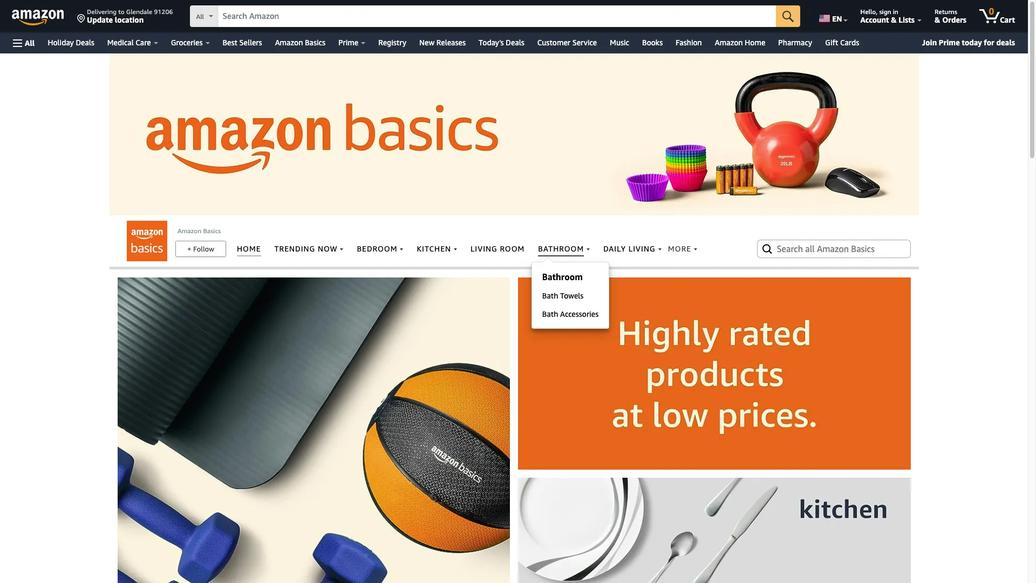 Task type: vqa. For each thing, say whether or not it's contained in the screenshot.
bottommost Amazon Basics link
yes



Task type: locate. For each thing, give the bounding box(es) containing it.
amazon basics
[[275, 38, 326, 47], [178, 227, 221, 235]]

join prime today for deals
[[923, 38, 1016, 47]]

& for returns
[[935, 15, 941, 24]]

2 horizontal spatial amazon
[[715, 38, 743, 47]]

books
[[643, 38, 663, 47]]

amazon basics inside navigation navigation
[[275, 38, 326, 47]]

medical care link
[[101, 35, 165, 50]]

amazon basics right the sellers in the left top of the page
[[275, 38, 326, 47]]

pharmacy
[[779, 38, 813, 47]]

deals for today's deals
[[506, 38, 525, 47]]

returns & orders
[[935, 8, 967, 24]]

amazon right the sellers in the left top of the page
[[275, 38, 303, 47]]

1 prime from the left
[[339, 38, 359, 47]]

amazon image
[[12, 10, 64, 26]]

1 horizontal spatial prime
[[939, 38, 960, 47]]

all inside all search box
[[196, 12, 204, 21]]

0 vertical spatial amazon basics
[[275, 38, 326, 47]]

medical care
[[107, 38, 151, 47]]

gift cards
[[826, 38, 860, 47]]

releases
[[437, 38, 466, 47]]

customer service link
[[531, 35, 604, 50]]

0 horizontal spatial &
[[892, 15, 897, 24]]

amazon for amazon home link
[[715, 38, 743, 47]]

deals
[[76, 38, 94, 47], [506, 38, 525, 47]]

None submit
[[776, 5, 801, 27]]

music link
[[604, 35, 636, 50]]

holiday deals link
[[41, 35, 101, 50]]

0 horizontal spatial deals
[[76, 38, 94, 47]]

deals right today's
[[506, 38, 525, 47]]

1 vertical spatial amazon basics link
[[178, 227, 221, 235]]

service
[[573, 38, 597, 47]]

1 horizontal spatial deals
[[506, 38, 525, 47]]

all
[[196, 12, 204, 21], [25, 38, 35, 47]]

medical
[[107, 38, 134, 47]]

registry link
[[372, 35, 413, 50]]

2 prime from the left
[[939, 38, 960, 47]]

amazon
[[275, 38, 303, 47], [715, 38, 743, 47], [178, 227, 202, 235]]

care
[[136, 38, 151, 47]]

2 & from the left
[[935, 15, 941, 24]]

holiday deals
[[48, 38, 94, 47]]

deals right 'holiday'
[[76, 38, 94, 47]]

holiday
[[48, 38, 74, 47]]

best sellers link
[[216, 35, 269, 50]]

best sellers
[[223, 38, 262, 47]]

+ follow button
[[176, 241, 226, 256]]

returns
[[935, 8, 958, 16]]

in
[[893, 8, 899, 16]]

customer service
[[538, 38, 597, 47]]

&
[[892, 15, 897, 24], [935, 15, 941, 24]]

& inside "returns & orders"
[[935, 15, 941, 24]]

prime right join
[[939, 38, 960, 47]]

prime link
[[332, 35, 372, 50]]

amazon left home on the right top
[[715, 38, 743, 47]]

0 vertical spatial all
[[196, 12, 204, 21]]

prime inside prime link
[[339, 38, 359, 47]]

1 horizontal spatial basics
[[305, 38, 326, 47]]

to
[[118, 8, 125, 16]]

1 horizontal spatial all
[[196, 12, 204, 21]]

1 horizontal spatial amazon basics
[[275, 38, 326, 47]]

basics left prime link
[[305, 38, 326, 47]]

0 horizontal spatial amazon basics
[[178, 227, 221, 235]]

2 deals from the left
[[506, 38, 525, 47]]

cards
[[841, 38, 860, 47]]

delivering
[[87, 8, 117, 16]]

+
[[187, 245, 191, 253]]

all up groceries link
[[196, 12, 204, 21]]

today's deals link
[[472, 35, 531, 50]]

none submit inside all search box
[[776, 5, 801, 27]]

& for account
[[892, 15, 897, 24]]

amazon home
[[715, 38, 766, 47]]

91206
[[154, 8, 173, 16]]

amazon basics up + follow
[[178, 227, 221, 235]]

amazon home link
[[709, 35, 772, 50]]

prime
[[339, 38, 359, 47], [939, 38, 960, 47]]

1 vertical spatial all
[[25, 38, 35, 47]]

amazon basics link
[[269, 35, 332, 50], [178, 227, 221, 235]]

1 horizontal spatial amazon
[[275, 38, 303, 47]]

join
[[923, 38, 937, 47]]

navigation navigation
[[0, 0, 1029, 53]]

& left orders
[[935, 15, 941, 24]]

for
[[984, 38, 995, 47]]

amazon basics link right the sellers in the left top of the page
[[269, 35, 332, 50]]

en
[[833, 14, 843, 23]]

1 horizontal spatial &
[[935, 15, 941, 24]]

customer
[[538, 38, 571, 47]]

best
[[223, 38, 238, 47]]

basics up the follow
[[203, 227, 221, 235]]

0 horizontal spatial prime
[[339, 38, 359, 47]]

pharmacy link
[[772, 35, 819, 50]]

groceries
[[171, 38, 203, 47]]

prime left registry
[[339, 38, 359, 47]]

all down amazon image
[[25, 38, 35, 47]]

new releases link
[[413, 35, 472, 50]]

0 horizontal spatial amazon basics link
[[178, 227, 221, 235]]

0 horizontal spatial all
[[25, 38, 35, 47]]

amazon basics link up + follow
[[178, 227, 221, 235]]

follow
[[193, 245, 214, 253]]

1 & from the left
[[892, 15, 897, 24]]

sellers
[[239, 38, 262, 47]]

today
[[962, 38, 982, 47]]

0 vertical spatial basics
[[305, 38, 326, 47]]

1 deals from the left
[[76, 38, 94, 47]]

1 vertical spatial basics
[[203, 227, 221, 235]]

1 horizontal spatial amazon basics link
[[269, 35, 332, 50]]

en link
[[813, 3, 853, 30]]

basics inside navigation navigation
[[305, 38, 326, 47]]

& left lists
[[892, 15, 897, 24]]

amazon basics logo image
[[127, 221, 167, 261]]

location
[[115, 15, 144, 24]]

fashion
[[676, 38, 702, 47]]

account & lists
[[861, 15, 915, 24]]

amazon up +
[[178, 227, 202, 235]]

basics
[[305, 38, 326, 47], [203, 227, 221, 235]]



Task type: describe. For each thing, give the bounding box(es) containing it.
+ follow
[[187, 245, 214, 253]]

orders
[[943, 15, 967, 24]]

music
[[610, 38, 630, 47]]

books link
[[636, 35, 670, 50]]

gift cards link
[[819, 35, 873, 50]]

join prime today for deals link
[[918, 36, 1020, 50]]

0 vertical spatial amazon basics link
[[269, 35, 332, 50]]

All search field
[[190, 5, 801, 28]]

today's deals
[[479, 38, 525, 47]]

Search all Amazon Basics search field
[[777, 240, 893, 258]]

sign
[[880, 8, 892, 16]]

gift
[[826, 38, 839, 47]]

search image
[[761, 242, 774, 255]]

update
[[87, 15, 113, 24]]

Search Amazon text field
[[218, 6, 776, 26]]

new releases
[[420, 38, 466, 47]]

today's
[[479, 38, 504, 47]]

fashion link
[[670, 35, 709, 50]]

home
[[745, 38, 766, 47]]

hello,
[[861, 8, 878, 16]]

amazon for the top 'amazon basics' link
[[275, 38, 303, 47]]

hello, sign in
[[861, 8, 899, 16]]

0 horizontal spatial amazon
[[178, 227, 202, 235]]

prime inside the join prime today for deals link
[[939, 38, 960, 47]]

delivering to glendale 91206 update location
[[87, 8, 173, 24]]

0
[[990, 6, 995, 17]]

new
[[420, 38, 435, 47]]

deals for holiday deals
[[76, 38, 94, 47]]

account
[[861, 15, 890, 24]]

deals
[[997, 38, 1016, 47]]

1 vertical spatial amazon basics
[[178, 227, 221, 235]]

glendale
[[126, 8, 152, 16]]

all button
[[8, 32, 40, 53]]

registry
[[379, 38, 407, 47]]

groceries link
[[165, 35, 216, 50]]

all inside the all button
[[25, 38, 35, 47]]

0 horizontal spatial basics
[[203, 227, 221, 235]]

lists
[[899, 15, 915, 24]]

cart
[[1000, 15, 1016, 24]]



